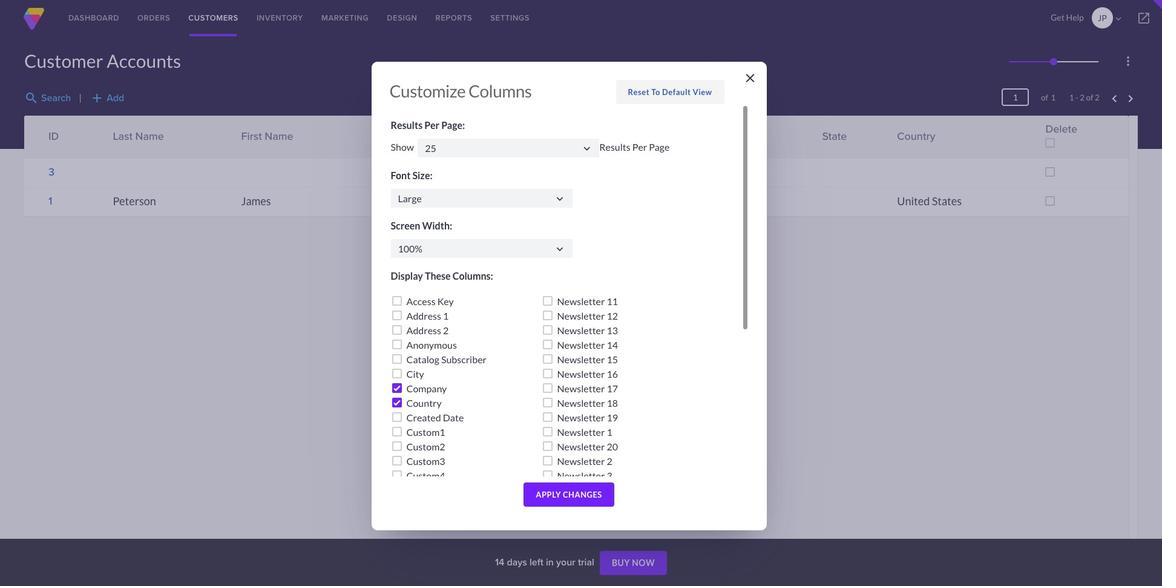 Task type: describe. For each thing, give the bounding box(es) containing it.
add
[[107, 91, 124, 105]]

mode_editedit









email address element
[[484, 116, 817, 158]]

0 vertical spatial 3
[[48, 164, 55, 180]]

marketing
[[322, 12, 369, 24]]

email address link
[[490, 128, 559, 144]]

1 link
[[48, 193, 52, 209]]

buy now link
[[600, 551, 667, 575]]

newsletter 14
[[557, 339, 618, 350]]

newsletter for newsletter 13
[[557, 324, 605, 336]]

customers
[[189, 12, 239, 24]]

1 vertical spatial country
[[407, 397, 442, 409]]

keyboard_arrow_left
[[1108, 91, 1122, 106]]

catalog
[[407, 354, 440, 365]]

buy now
[[612, 558, 655, 568]]

settings
[[491, 12, 530, 24]]

2 left keyboard_arrow_left link
[[1095, 93, 1100, 102]]

address for address 2
[[407, 324, 441, 336]]

to
[[652, 87, 661, 97]]

reset
[[628, 87, 650, 97]]

last name link
[[113, 128, 164, 144]]

mode_editedit









last name element
[[107, 116, 235, 158]]

close
[[743, 71, 758, 85]]

custom1
[[407, 426, 445, 438]]

1 vertical spatial 
[[554, 192, 566, 205]]

reset to default view link
[[616, 80, 725, 104]]

12
[[607, 310, 618, 321]]

first
[[241, 128, 262, 144]]

results for results per page
[[600, 141, 631, 152]]

19
[[607, 412, 618, 423]]

newsletter for newsletter 16
[[557, 368, 605, 380]]

20
[[607, 441, 618, 452]]

keyboard_arrow_right link
[[1124, 91, 1138, 106]]

0 vertical spatial 
[[581, 142, 594, 155]]

page
[[649, 141, 670, 152]]

created
[[407, 412, 441, 423]]

keyboard_arrow_right
[[1124, 91, 1138, 106]]

13
[[607, 324, 618, 336]]

-
[[1076, 93, 1079, 102]]

newsletter for newsletter 3
[[557, 470, 605, 481]]

search
[[24, 91, 39, 105]]

customer accounts
[[24, 50, 181, 71]]

state link
[[823, 128, 847, 144]]

newsletter for newsletter 14
[[557, 339, 605, 350]]

0 vertical spatial address
[[519, 128, 559, 144]]

search search
[[24, 91, 71, 105]]

newsletter for newsletter 15
[[557, 354, 605, 365]]

1 horizontal spatial 3
[[607, 470, 613, 481]]

per for page
[[633, 141, 647, 152]]

city
[[407, 368, 424, 380]]

1 - 2 of 2
[[1070, 93, 1100, 102]]

2 down 20
[[607, 455, 613, 467]]

add
[[90, 91, 104, 105]]

newsletter for newsletter 2
[[557, 455, 605, 467]]

columns
[[469, 81, 532, 101]]

add add
[[90, 91, 124, 105]]

delete element
[[1040, 116, 1129, 158]]

16
[[607, 368, 618, 380]]

james
[[241, 195, 271, 208]]

id link
[[48, 128, 59, 144]]

dashboard link
[[59, 0, 128, 36]]

help
[[1067, 12, 1084, 22]]

17
[[607, 383, 618, 394]]

newsletter 12
[[557, 310, 618, 321]]

18
[[607, 397, 618, 409]]

last name
[[113, 128, 164, 144]]

newsletter for newsletter 18
[[557, 397, 605, 409]]

name for first name
[[265, 128, 293, 144]]

view
[[693, 87, 712, 97]]

font size:
[[391, 169, 433, 181]]

address for address 1
[[407, 310, 441, 321]]

screen
[[391, 220, 421, 231]]

mode_editedit









country element
[[892, 116, 1040, 158]]

get
[[1051, 12, 1065, 22]]

james.peterson1902@gmail.com
[[490, 193, 645, 209]]

custom3
[[407, 455, 445, 467]]

1 for of 1
[[1052, 93, 1056, 102]]

customer
[[24, 50, 103, 71]]

jp
[[1098, 13, 1107, 23]]

newsletter 2
[[557, 455, 613, 467]]

newsletter 15
[[557, 354, 618, 365]]

catalog subscriber
[[407, 354, 487, 365]]

state
[[823, 128, 847, 144]]

customize
[[390, 81, 466, 101]]

customize columns
[[390, 81, 532, 101]]

address 2
[[407, 324, 449, 336]]

reports
[[436, 12, 473, 24]]

15
[[607, 354, 618, 365]]

design
[[387, 12, 417, 24]]

newsletter 19
[[557, 412, 618, 423]]

1 vertical spatial company
[[407, 383, 447, 394]]

newsletter 20
[[557, 441, 618, 452]]

apply changes link
[[524, 483, 615, 507]]

results per page:
[[391, 119, 465, 131]]

newsletter 16
[[557, 368, 618, 380]]

width:
[[422, 220, 453, 231]]

page:
[[442, 119, 465, 131]]

1 horizontal spatial 14
[[607, 339, 618, 350]]

default
[[662, 87, 691, 97]]

0 vertical spatial company
[[372, 128, 418, 144]]

apply
[[536, 490, 561, 500]]



Task type: vqa. For each thing, say whether or not it's contained in the screenshot.
1st "Add" from the right
no



Task type: locate. For each thing, give the bounding box(es) containing it.
newsletter up newsletter 1
[[557, 412, 605, 423]]


[[581, 142, 594, 155], [554, 192, 566, 205], [554, 243, 566, 255]]

email address
[[490, 128, 559, 144]]

company up font
[[372, 128, 418, 144]]

these
[[425, 270, 451, 281]]

of right -
[[1087, 93, 1094, 102]]

buy
[[612, 558, 630, 568]]

2 newsletter from the top
[[557, 310, 605, 321]]

newsletter up newsletter 12
[[557, 295, 605, 307]]

newsletter 3
[[557, 470, 613, 481]]

anonymous
[[407, 339, 457, 350]]

newsletter down the newsletter 11
[[557, 310, 605, 321]]

now
[[632, 558, 655, 568]]

newsletter for newsletter 20
[[557, 441, 605, 452]]

per left page:
[[425, 119, 440, 131]]

newsletter for newsletter 11
[[557, 295, 605, 307]]

14
[[607, 339, 618, 350], [495, 555, 505, 569]]

0 horizontal spatial per
[[425, 119, 440, 131]]

name right first
[[265, 128, 293, 144]]

access
[[407, 295, 436, 307]]

first name link
[[241, 128, 293, 144]]

11
[[607, 295, 618, 307]]

None text field
[[391, 239, 573, 258]]

2 up anonymous
[[443, 324, 449, 336]]

1 of from the left
[[1042, 93, 1049, 102]]

1 vertical spatial address
[[407, 310, 441, 321]]

2 vertical spatial 
[[554, 243, 566, 255]]

1 horizontal spatial name
[[265, 128, 293, 144]]

1
[[1052, 93, 1056, 102], [1070, 93, 1075, 102], [48, 193, 52, 209], [443, 310, 449, 321], [607, 426, 613, 438]]

|
[[79, 92, 82, 103]]

0 vertical spatial country
[[898, 128, 936, 144]]

1 horizontal spatial results
[[600, 141, 631, 152]]

2 name from the left
[[265, 128, 293, 144]]

0 horizontal spatial 3
[[48, 164, 55, 180]]

0 horizontal spatial 14
[[495, 555, 505, 569]]

1 vertical spatial 14
[[495, 555, 505, 569]]

display
[[391, 270, 423, 281]]

per left "page" at the right of the page
[[633, 141, 647, 152]]

1 horizontal spatial per
[[633, 141, 647, 152]]

newsletter down newsletter 12
[[557, 324, 605, 336]]

newsletter
[[557, 295, 605, 307], [557, 310, 605, 321], [557, 324, 605, 336], [557, 339, 605, 350], [557, 354, 605, 365], [557, 368, 605, 380], [557, 383, 605, 394], [557, 397, 605, 409], [557, 412, 605, 423], [557, 426, 605, 438], [557, 441, 605, 452], [557, 455, 605, 467], [557, 470, 605, 481]]

9 newsletter from the top
[[557, 412, 605, 423]]

search
[[41, 91, 71, 105]]

newsletter up newsletter 17
[[557, 368, 605, 380]]

10 newsletter from the top
[[557, 426, 605, 438]]

newsletter for newsletter 1
[[557, 426, 605, 438]]

company down "city" on the bottom left
[[407, 383, 447, 394]]

newsletter down newsletter 13
[[557, 339, 605, 350]]

address 1
[[407, 310, 449, 321]]

delete
[[1046, 121, 1078, 137]]

2 of from the left
[[1087, 93, 1094, 102]]

5 newsletter from the top
[[557, 354, 605, 365]]

font
[[391, 169, 411, 181]]

1 horizontal spatial country
[[898, 128, 936, 144]]

newsletter for newsletter 12
[[557, 310, 605, 321]]

subscriber
[[441, 354, 487, 365]]

results up show on the left top
[[391, 119, 423, 131]]

address right email
[[519, 128, 559, 144]]

peterson
[[113, 195, 156, 208]]

newsletter up newsletter 2
[[557, 441, 605, 452]]

orders
[[137, 12, 170, 24]]

4 newsletter from the top
[[557, 339, 605, 350]]

created date
[[407, 412, 464, 423]]

1 horizontal spatial of
[[1087, 93, 1094, 102]]

inventory
[[257, 12, 303, 24]]

newsletter down newsletter 17
[[557, 397, 605, 409]]

email
[[490, 128, 516, 144]]

james.peterson1902@gmail.com link
[[490, 193, 645, 209]]

newsletter down newsletter 2
[[557, 470, 605, 481]]

3 newsletter from the top
[[557, 324, 605, 336]]

dashboard
[[68, 12, 119, 24]]

None text field
[[418, 139, 600, 157], [391, 189, 573, 208], [418, 139, 600, 157], [391, 189, 573, 208]]

date
[[443, 412, 464, 423]]

show
[[391, 141, 418, 152]]

access key
[[407, 295, 454, 307]]

2 right -
[[1080, 93, 1085, 102]]

address down the access
[[407, 310, 441, 321]]

0 vertical spatial results
[[391, 119, 423, 131]]

united
[[898, 195, 930, 208]]

3 down newsletter 2
[[607, 470, 613, 481]]

key
[[438, 295, 454, 307]]

keyboard_arrow_left keyboard_arrow_right
[[1108, 91, 1138, 106]]

1 name from the left
[[135, 128, 164, 144]]

12 newsletter from the top
[[557, 455, 605, 467]]

newsletter 11
[[557, 295, 618, 307]]

reset to default view
[[628, 87, 712, 97]]

company link
[[372, 128, 418, 144]]

newsletter down newsletter 16
[[557, 383, 605, 394]]

newsletter up newsletter 3
[[557, 455, 605, 467]]

size:
[[413, 169, 433, 181]]

newsletter for newsletter 19
[[557, 412, 605, 423]]

newsletter 1
[[557, 426, 613, 438]]

0 horizontal spatial results
[[391, 119, 423, 131]]

3 up 1 link
[[48, 164, 55, 180]]

first name
[[241, 128, 293, 144]]

states
[[932, 195, 962, 208]]






id element
[[24, 116, 107, 158]]

mode_editedit









company element
[[366, 116, 484, 158]]

newsletter for newsletter 17
[[557, 383, 605, 394]]

keyboard_arrow_left link
[[1108, 91, 1122, 106]]

newsletter down newsletter 19
[[557, 426, 605, 438]]

results for results per page:
[[391, 119, 423, 131]]

3 link
[[48, 164, 55, 180]]

2 vertical spatial address
[[407, 324, 441, 336]]

of left -
[[1042, 93, 1049, 102]]

1 vertical spatial 3
[[607, 470, 613, 481]]

11 newsletter from the top
[[557, 441, 605, 452]]

results per page
[[600, 141, 670, 152]]

0 horizontal spatial country
[[407, 397, 442, 409]]

6 newsletter from the top
[[557, 368, 605, 380]]

accounts
[[107, 50, 181, 71]]

address down address 1
[[407, 324, 441, 336]]

united states
[[898, 195, 962, 208]]

1 newsletter from the top
[[557, 295, 605, 307]]

newsletter down newsletter 14
[[557, 354, 605, 365]]

get help
[[1051, 12, 1084, 22]]

1 for address 1
[[443, 310, 449, 321]]

1 vertical spatial per
[[633, 141, 647, 152]]

2
[[1080, 93, 1085, 102], [1095, 93, 1100, 102], [443, 324, 449, 336], [607, 455, 613, 467]]

3
[[48, 164, 55, 180], [607, 470, 613, 481]]

results left "page" at the right of the page
[[600, 141, 631, 152]]

name
[[135, 128, 164, 144], [265, 128, 293, 144]]

13 newsletter from the top
[[557, 470, 605, 481]]

last
[[113, 128, 133, 144]]

succeed online with volusion's shopping cart software image
[[22, 8, 46, 30]]


[[1114, 13, 1124, 24]]

display these columns:
[[391, 270, 493, 281]]


[[1137, 11, 1152, 25]]

8 newsletter from the top
[[557, 397, 605, 409]]

1 for newsletter 1
[[607, 426, 613, 438]]

mode_editedit









first name element
[[235, 116, 366, 158]]

0 horizontal spatial of
[[1042, 93, 1049, 102]]

name right last
[[135, 128, 164, 144]]

id
[[48, 128, 59, 144]]

0 horizontal spatial name
[[135, 128, 164, 144]]

0 vertical spatial per
[[425, 119, 440, 131]]

per for page:
[[425, 119, 440, 131]]

of 1
[[1033, 93, 1056, 102]]

country link
[[898, 128, 936, 144]]

mode_editedit









state element
[[817, 116, 892, 158]]

custom4
[[407, 470, 445, 481]]

name for last name
[[135, 128, 164, 144]]

changes
[[563, 490, 602, 500]]

0 vertical spatial 14
[[607, 339, 618, 350]]

1 vertical spatial results
[[600, 141, 631, 152]]

7 newsletter from the top
[[557, 383, 605, 394]]



